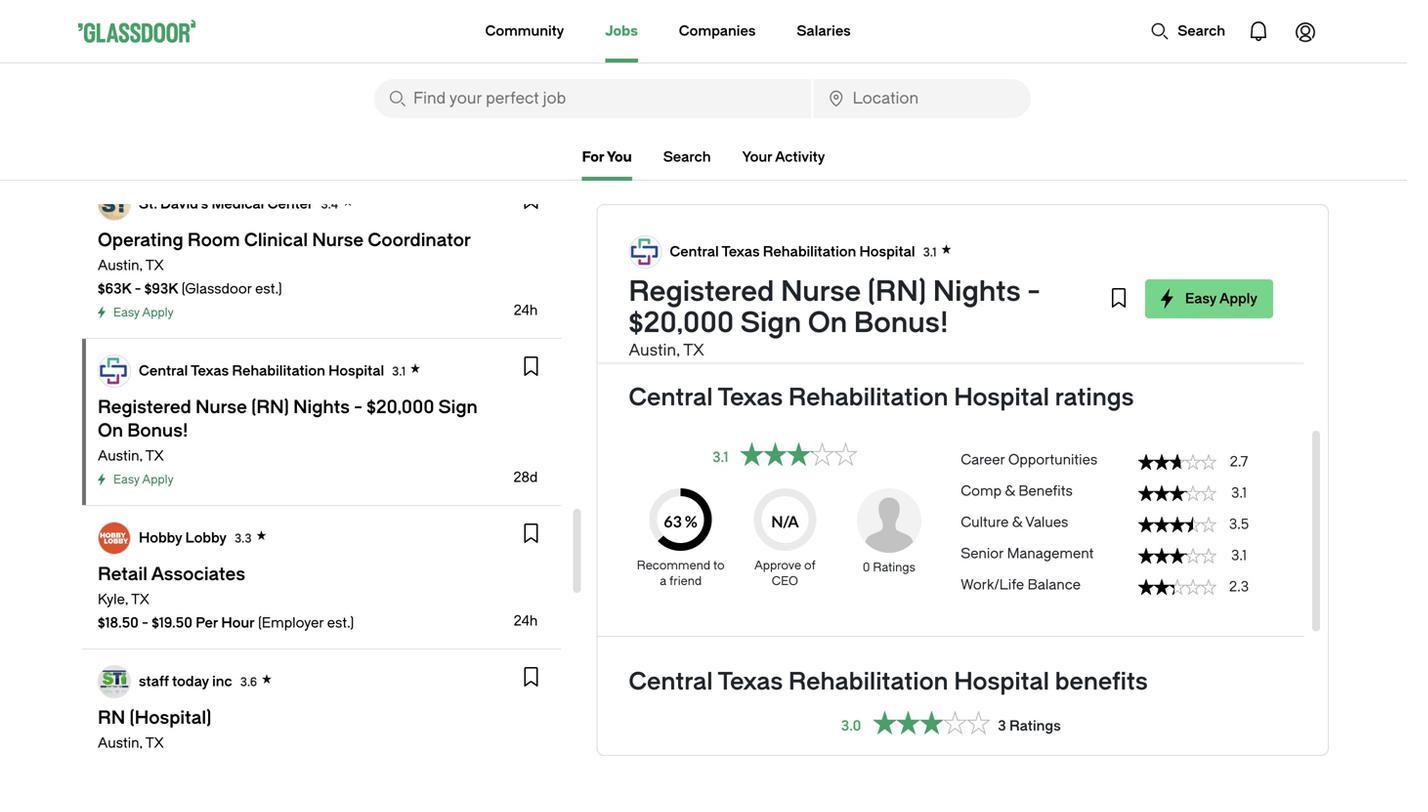 Task type: locate. For each thing, give the bounding box(es) containing it.
easy
[[1185, 291, 1217, 307], [113, 306, 140, 320], [113, 473, 140, 487]]

est.) inside austin, tx $63k - $93k (glassdoor est.)
[[255, 281, 282, 297]]

central texas rehabilitation hospital
[[670, 244, 915, 260], [139, 363, 384, 379]]

0 vertical spatial est.)
[[255, 281, 282, 297]]

1 horizontal spatial search
[[1178, 23, 1225, 39]]

senior management
[[961, 546, 1094, 562]]

status for senior management
[[1138, 548, 1217, 564]]

nights
[[933, 276, 1021, 308]]

est.) right the (glassdoor
[[255, 281, 282, 297]]

1 vertical spatial austin, tx
[[98, 735, 164, 751]]

0 vertical spatial search
[[1178, 23, 1225, 39]]

non-
[[1147, 302, 1181, 319]]

1 horizontal spatial -
[[142, 615, 148, 631]]

0 vertical spatial ratings
[[873, 561, 916, 575]]

career opportunities
[[961, 452, 1098, 468]]

st. david's medical center logo image
[[99, 189, 130, 220]]

culture & values
[[961, 515, 1068, 531]]

tx inside the registered nurse (rn) nights - $20,000 sign on bonus! austin, tx
[[683, 342, 704, 360]]

1 vertical spatial &
[[1005, 483, 1015, 499]]

1 austin, tx from the top
[[98, 448, 164, 464]]

ratings right '3' in the right bottom of the page
[[1009, 718, 1061, 734]]

activity
[[775, 149, 825, 165]]

1 horizontal spatial none field
[[814, 79, 1031, 118]]

comp
[[961, 483, 1002, 499]]

1 horizontal spatial central texas rehabilitation hospital logo image
[[630, 236, 661, 268]]

1 vertical spatial est.)
[[327, 615, 354, 631]]

austin, tx down the staff today inc logo
[[98, 735, 164, 751]]

0 vertical spatial 24h
[[514, 302, 538, 319]]

1 horizontal spatial unknown
[[1074, 302, 1136, 319]]

values
[[1025, 515, 1068, 531]]

unknown / non-applicable
[[1074, 302, 1249, 319]]

austin, tx $63k - $93k (glassdoor est.)
[[98, 257, 282, 297]]

opportunities
[[1008, 452, 1098, 468]]

easy apply up hobby
[[113, 473, 174, 487]]

tx up $93k
[[145, 257, 164, 274]]

services
[[1155, 256, 1212, 272]]

size
[[629, 228, 657, 244]]

austin, up hobby lobby logo
[[98, 448, 143, 464]]

1 vertical spatial central texas rehabilitation hospital
[[139, 363, 384, 379]]

& right services
[[1215, 256, 1225, 272]]

bonus!
[[854, 307, 949, 340]]

status inside work/life balance 2.3 stars out of 5 element
[[1138, 579, 1217, 595]]

- inside the registered nurse (rn) nights - $20,000 sign on bonus! austin, tx
[[1027, 276, 1041, 308]]

0 horizontal spatial est.)
[[255, 281, 282, 297]]

- left $19.50
[[142, 615, 148, 631]]

ratings
[[873, 561, 916, 575], [1009, 718, 1061, 734]]

status for work/life balance
[[1138, 579, 1217, 595]]

tx right the kyle,
[[131, 592, 149, 608]]

0 horizontal spatial -
[[135, 281, 141, 297]]

- right $63k
[[135, 281, 141, 297]]

revenue
[[961, 302, 1020, 319]]

companies link
[[679, 0, 756, 63]]

& for values
[[1012, 515, 1022, 531]]

apply
[[1219, 291, 1258, 307], [142, 306, 174, 320], [142, 473, 174, 487]]

applicable
[[1181, 302, 1249, 319]]

2 none field from the left
[[814, 79, 1031, 118]]

1 none field from the left
[[374, 79, 812, 118]]

1 vertical spatial 24h
[[514, 613, 538, 629]]

central texas rehabilitation hospital down the (glassdoor
[[139, 363, 384, 379]]

you
[[607, 149, 632, 165]]

austin, down $20,000
[[629, 342, 680, 360]]

None field
[[374, 79, 812, 118], [814, 79, 1031, 118]]

central texas rehabilitation hospital for topmost central texas rehabilitation hospital logo
[[670, 244, 915, 260]]

austin, inside austin, tx $63k - $93k (glassdoor est.)
[[98, 257, 143, 274]]

health
[[1074, 256, 1117, 272]]

0 vertical spatial austin, tx
[[98, 448, 164, 464]]

status left 2.3
[[1138, 579, 1217, 595]]

0 vertical spatial unknown
[[742, 228, 804, 244]]

per
[[196, 615, 218, 631]]

search
[[1178, 23, 1225, 39], [663, 149, 711, 165]]

of
[[804, 559, 816, 573]]

central texas rehabilitation hospital logo image down $63k
[[99, 356, 130, 387]]

easy inside button
[[1185, 291, 1217, 307]]

3.3
[[235, 532, 252, 546]]

austin, tx for staff today inc
[[98, 735, 164, 751]]

a
[[660, 575, 667, 588]]

1 vertical spatial central texas rehabilitation hospital logo image
[[99, 356, 130, 387]]

status inside comp & benefits 3.1 stars out of 5 element
[[1138, 486, 1217, 501]]

unknown
[[742, 228, 804, 244], [1074, 302, 1136, 319]]

medical
[[212, 196, 264, 212]]

apply right non-
[[1219, 291, 1258, 307]]

central texas rehabilitation hospital logo image
[[630, 236, 661, 268], [99, 356, 130, 387]]

easy apply inside button
[[1185, 291, 1258, 307]]

0 horizontal spatial ratings
[[873, 561, 916, 575]]

status for comp & benefits
[[1138, 486, 1217, 501]]

your activity
[[742, 149, 825, 165]]

tx inside austin, tx $63k - $93k (glassdoor est.)
[[145, 257, 164, 274]]

easy right non-
[[1185, 291, 1217, 307]]

2.7
[[1230, 454, 1248, 470]]

1 horizontal spatial ratings
[[1009, 718, 1061, 734]]

status for culture & values
[[1138, 517, 1217, 533]]

status up culture & values 3.5 stars out of 5 element
[[1138, 486, 1217, 501]]

- right revenue
[[1027, 276, 1041, 308]]

sign
[[741, 307, 801, 340]]

texas
[[722, 244, 760, 260], [191, 363, 229, 379], [718, 384, 783, 411], [718, 668, 783, 696]]

ratings right 0
[[873, 561, 916, 575]]

0 horizontal spatial central texas rehabilitation hospital logo image
[[99, 356, 130, 387]]

for you
[[582, 149, 632, 165]]

1 horizontal spatial est.)
[[327, 615, 354, 631]]

central
[[670, 244, 719, 260], [139, 363, 188, 379], [629, 384, 713, 411], [629, 668, 713, 696]]

$93k
[[144, 281, 178, 297]]

tx down $20,000
[[683, 342, 704, 360]]

0 horizontal spatial central texas rehabilitation hospital
[[139, 363, 384, 379]]

status inside culture & values 3.5 stars out of 5 element
[[1138, 517, 1217, 533]]

Search keyword field
[[374, 79, 812, 118]]

/
[[1139, 302, 1144, 319]]

est.) inside "kyle, tx $18.50 - $19.50 per hour (employer est.)"
[[327, 615, 354, 631]]

unknown down hospitals
[[1074, 302, 1136, 319]]

2 horizontal spatial -
[[1027, 276, 1041, 308]]

your activity link
[[742, 149, 825, 165]]

recommend
[[637, 559, 710, 573]]

austin, down the staff today inc logo
[[98, 735, 143, 751]]

2 vertical spatial &
[[1012, 515, 1022, 531]]

& left values
[[1012, 515, 1022, 531]]

none field the search keyword
[[374, 79, 812, 118]]

recommend to a friend
[[637, 559, 725, 588]]

central texas rehabilitation hospital logo image up sector
[[630, 236, 661, 268]]

0 horizontal spatial none field
[[374, 79, 812, 118]]

3.1
[[923, 246, 937, 259], [392, 365, 406, 378], [713, 450, 728, 466], [1231, 485, 1247, 501], [1231, 548, 1247, 564]]

work/life balance 2.3 stars out of 5 element
[[961, 568, 1273, 599]]

-
[[1027, 276, 1041, 308], [135, 281, 141, 297], [142, 615, 148, 631]]

status up work/life balance 2.3 stars out of 5 element
[[1138, 548, 1217, 564]]

0 vertical spatial central texas rehabilitation hospital
[[670, 244, 915, 260]]

0 vertical spatial &
[[1215, 256, 1225, 272]]

3.0
[[841, 718, 861, 734]]

unknown up nurse at the right top
[[742, 228, 804, 244]]

austin,
[[98, 257, 143, 274], [629, 342, 680, 360], [98, 448, 143, 464], [98, 735, 143, 751]]

austin, up $63k
[[98, 257, 143, 274]]

status inside "senior management 3.1 stars out of 5" element
[[1138, 548, 1217, 564]]

3.1 stars out of 5 image
[[740, 443, 857, 473]]

tx inside "kyle, tx $18.50 - $19.50 per hour (employer est.)"
[[131, 592, 149, 608]]

& right comp
[[1005, 483, 1015, 499]]

1 horizontal spatial central texas rehabilitation hospital
[[670, 244, 915, 260]]

ratings for 0 ratings
[[873, 561, 916, 575]]

for you link
[[582, 149, 632, 181]]

- inside austin, tx $63k - $93k (glassdoor est.)
[[135, 281, 141, 297]]

- inside "kyle, tx $18.50 - $19.50 per hour (employer est.)"
[[142, 615, 148, 631]]

est.) right '(employer'
[[327, 615, 354, 631]]

easy apply
[[1185, 291, 1258, 307], [113, 306, 174, 320], [113, 473, 174, 487]]

1 vertical spatial unknown
[[1074, 302, 1136, 319]]

1 vertical spatial search
[[663, 149, 711, 165]]

culture
[[961, 515, 1009, 531]]

status left 2.7
[[1138, 454, 1217, 470]]

for
[[582, 149, 604, 165]]

benefits
[[1055, 668, 1148, 696]]

hobby
[[139, 530, 182, 546]]

company rating trends element
[[961, 443, 1273, 605]]

2 austin, tx from the top
[[98, 735, 164, 751]]

easy apply down $93k
[[113, 306, 174, 320]]

easy apply button
[[1145, 279, 1273, 319]]

1 24h from the top
[[514, 302, 538, 319]]

hospital
[[859, 244, 915, 260], [742, 256, 796, 272], [328, 363, 384, 379], [954, 384, 1050, 411], [954, 668, 1050, 696]]

status for career opportunities
[[1138, 454, 1217, 470]]

28d
[[513, 470, 538, 486]]

none field 'search location'
[[814, 79, 1031, 118]]

3 ratings
[[998, 718, 1061, 734]]

$18.50
[[98, 615, 139, 631]]

on
[[808, 307, 847, 340]]

easy apply down services
[[1185, 291, 1258, 307]]

0 horizontal spatial search
[[663, 149, 711, 165]]

0 horizontal spatial unknown
[[742, 228, 804, 244]]

central texas rehabilitation hospital up nurse at the right top
[[670, 244, 915, 260]]

rehabilitation
[[763, 244, 856, 260], [232, 363, 325, 379], [789, 384, 948, 411], [789, 668, 948, 696]]

management
[[1007, 546, 1094, 562]]

2 24h from the top
[[514, 613, 538, 629]]

austin, tx up hobby lobby logo
[[98, 448, 164, 464]]

24h for st. david's medical center
[[514, 302, 538, 319]]

tx
[[145, 257, 164, 274], [683, 342, 704, 360], [145, 448, 164, 464], [131, 592, 149, 608], [145, 735, 164, 751]]

salaries
[[797, 23, 851, 39]]

approve of ceo
[[754, 559, 816, 588]]

status left the 3.5
[[1138, 517, 1217, 533]]

salaries link
[[797, 0, 851, 63]]

0 vertical spatial central texas rehabilitation hospital logo image
[[630, 236, 661, 268]]

lobby
[[185, 530, 227, 546]]

1 vertical spatial ratings
[[1009, 718, 1061, 734]]

tx up hobby
[[145, 448, 164, 464]]

status inside career opportunities 2.7 stars out of 5 element
[[1138, 454, 1217, 470]]

registered nurse (rn) nights - $20,000 sign on bonus! austin, tx
[[629, 276, 1041, 360]]

status
[[740, 443, 857, 466], [1138, 454, 1217, 470], [1138, 486, 1217, 501], [1138, 517, 1217, 533], [1138, 548, 1217, 564], [1138, 579, 1217, 595], [873, 711, 990, 735]]



Task type: vqa. For each thing, say whether or not it's contained in the screenshot.


Task type: describe. For each thing, give the bounding box(es) containing it.
central texas rehabilitation hospital for bottommost central texas rehabilitation hospital logo
[[139, 363, 384, 379]]

companies
[[679, 23, 756, 39]]

ratings
[[1055, 384, 1134, 411]]

kyle,
[[98, 592, 128, 608]]

$20,000
[[629, 307, 734, 340]]

david's
[[160, 196, 208, 212]]

jobs
[[605, 23, 638, 39]]

nurse
[[781, 276, 861, 308]]

company ratings element
[[629, 489, 941, 589]]

career
[[961, 452, 1005, 468]]

sector
[[629, 302, 674, 319]]

3.5
[[1229, 516, 1249, 533]]

benefits
[[1019, 483, 1073, 499]]

2.3
[[1229, 579, 1249, 595]]

apply down $93k
[[142, 306, 174, 320]]

(employer
[[258, 615, 324, 631]]

& for benefits
[[1005, 483, 1015, 499]]

(glassdoor
[[182, 281, 252, 297]]

balance
[[1028, 577, 1081, 593]]

staff
[[139, 674, 169, 690]]

hour
[[221, 615, 255, 631]]

st. david's medical center
[[139, 196, 313, 212]]

search link
[[663, 149, 711, 165]]

easy up hobby lobby logo
[[113, 473, 140, 487]]

hobby lobby
[[139, 530, 227, 546]]

- for kyle, tx $18.50 - $19.50 per hour (employer est.)
[[142, 615, 148, 631]]

Search location field
[[814, 79, 1031, 118]]

apply up hobby
[[142, 473, 174, 487]]

today
[[172, 674, 209, 690]]

austin, inside the registered nurse (rn) nights - $20,000 sign on bonus! austin, tx
[[629, 342, 680, 360]]

austin, tx for central texas rehabilitation hospital
[[98, 448, 164, 464]]

3.0 stars out of 5 image
[[873, 711, 990, 742]]

community link
[[485, 0, 564, 63]]

3.4
[[321, 198, 338, 211]]

st.
[[139, 196, 157, 212]]

3.6
[[240, 675, 257, 689]]

work/life balance
[[961, 577, 1081, 593]]

career opportunities 2.7 stars out of 5 element
[[961, 443, 1273, 474]]

kyle, tx $18.50 - $19.50 per hour (employer est.)
[[98, 592, 354, 631]]

ceo
[[772, 575, 798, 588]]

24h for hobby lobby
[[514, 613, 538, 629]]

registered
[[629, 276, 774, 308]]

hobby lobby logo image
[[99, 523, 130, 554]]

$19.50
[[152, 615, 192, 631]]

ratings for 3 ratings
[[1009, 718, 1061, 734]]

search inside button
[[1178, 23, 1225, 39]]

unknown for unknown
[[742, 228, 804, 244]]

$63k
[[98, 281, 131, 297]]

healthcare
[[742, 302, 814, 319]]

work/life
[[961, 577, 1024, 593]]

staff today inc logo image
[[99, 666, 130, 698]]

type
[[629, 256, 660, 272]]

culture & values 3.5 stars out of 5 element
[[961, 505, 1273, 536]]

comp & benefits
[[961, 483, 1073, 499]]

status up company ratings element
[[740, 443, 857, 466]]

center
[[267, 196, 313, 212]]

central texas rehabilitation hospital benefits
[[629, 668, 1148, 696]]

health care services & hospitals
[[1074, 256, 1225, 291]]

easy down $63k
[[113, 306, 140, 320]]

care
[[1121, 256, 1152, 272]]

community
[[485, 23, 564, 39]]

tx down staff
[[145, 735, 164, 751]]

your
[[742, 149, 772, 165]]

3
[[998, 718, 1006, 734]]

central texas rehabilitation hospital ratings
[[629, 384, 1134, 411]]

to
[[713, 559, 725, 573]]

0 ratings
[[863, 561, 916, 575]]

jobs link
[[605, 0, 638, 63]]

& inside health care services & hospitals
[[1215, 256, 1225, 272]]

senior management 3.1 stars out of 5 element
[[961, 536, 1273, 568]]

status down central texas rehabilitation hospital benefits
[[873, 711, 990, 735]]

senior
[[961, 546, 1004, 562]]

staff today inc
[[139, 674, 232, 690]]

unknown for unknown / non-applicable
[[1074, 302, 1136, 319]]

hospitals
[[1074, 275, 1135, 291]]

comp & benefits 3.1 stars out of 5 element
[[961, 474, 1273, 505]]

search button
[[1141, 12, 1235, 51]]

inc
[[212, 674, 232, 690]]

- for austin, tx $63k - $93k (glassdoor est.)
[[135, 281, 141, 297]]

approve
[[754, 559, 801, 573]]

0
[[863, 561, 870, 575]]

apply inside easy apply button
[[1219, 291, 1258, 307]]

friend
[[669, 575, 702, 588]]



